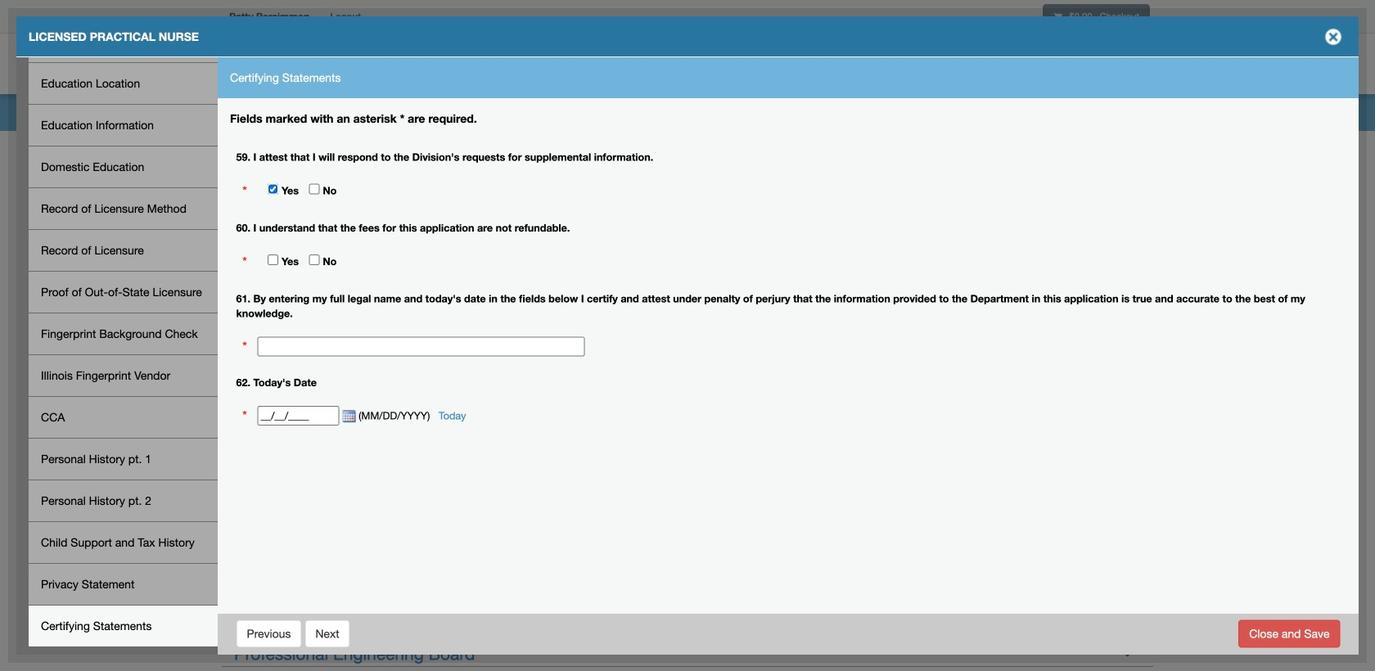 Task type: vqa. For each thing, say whether or not it's contained in the screenshot.
'shopping cart' icon
yes



Task type: describe. For each thing, give the bounding box(es) containing it.
shopping cart image
[[1054, 12, 1063, 21]]

1 chevron down image from the top
[[1120, 291, 1137, 308]]

2 chevron down image from the top
[[1120, 642, 1137, 659]]

illinois department of financial and professional regulation image
[[221, 37, 595, 89]]



Task type: locate. For each thing, give the bounding box(es) containing it.
0 vertical spatial chevron down image
[[1120, 291, 1137, 308]]

None button
[[236, 620, 302, 648], [305, 620, 350, 648], [1239, 620, 1341, 648], [236, 620, 302, 648], [305, 620, 350, 648], [1239, 620, 1341, 648]]

None text field
[[258, 406, 340, 426]]

None checkbox
[[309, 255, 320, 265]]

None text field
[[258, 337, 585, 357]]

1 vertical spatial chevron down image
[[1120, 642, 1137, 659]]

None image field
[[340, 411, 356, 424]]

close window image
[[1321, 24, 1347, 50]]

None checkbox
[[268, 184, 279, 195], [309, 184, 320, 195], [268, 255, 279, 265], [268, 184, 279, 195], [309, 184, 320, 195], [268, 255, 279, 265]]

chevron down image
[[1120, 291, 1137, 308], [1120, 642, 1137, 659]]



